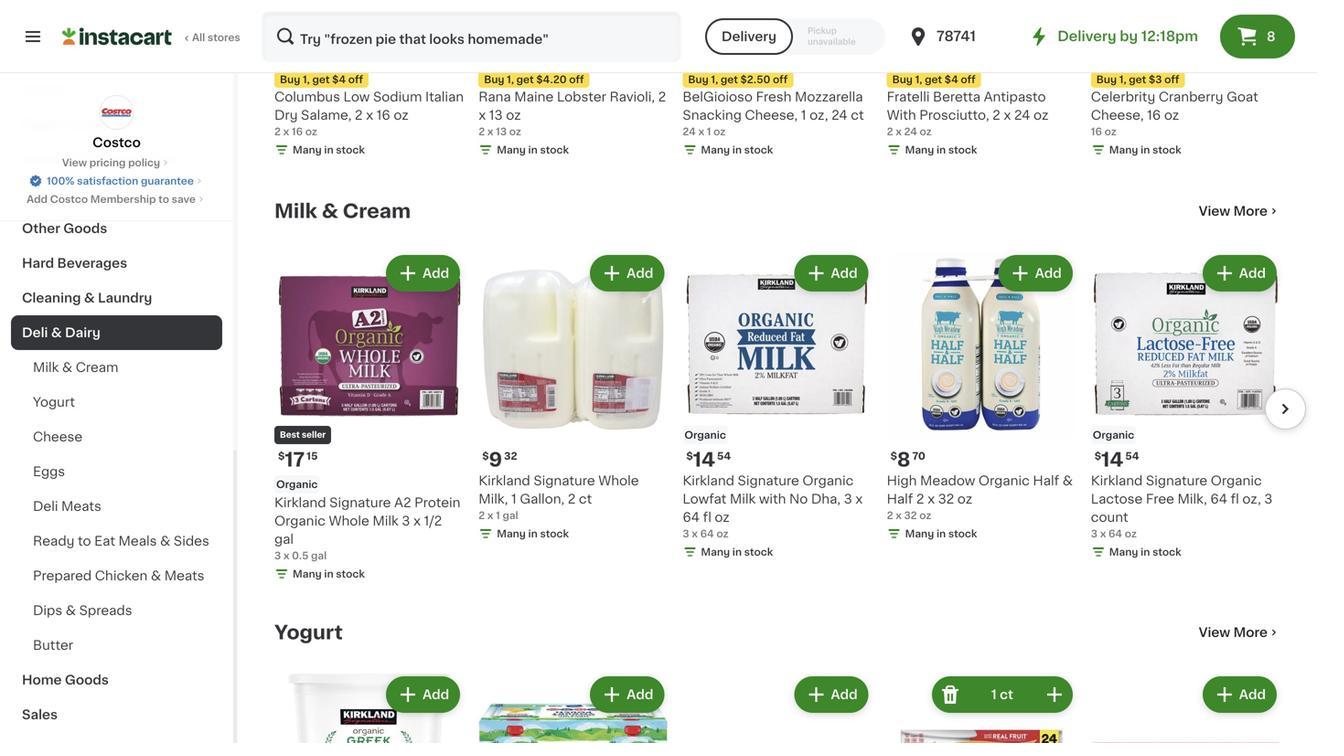 Task type: vqa. For each thing, say whether or not it's contained in the screenshot.
"High Meadow Organic Half & Half 2 x 32 oz 2 x 32 oz"
yes



Task type: locate. For each thing, give the bounding box(es) containing it.
2 cheese, from the left
[[1091, 109, 1144, 122]]

belgioioso
[[683, 91, 753, 104]]

1, for belgioioso
[[711, 75, 718, 85]]

0 vertical spatial more
[[1234, 205, 1268, 218]]

many for rana maine lobster ravioli, 2 x 13 oz
[[497, 145, 526, 155]]

buy 1, get $4 off
[[280, 75, 363, 85], [892, 75, 976, 85]]

0 vertical spatial yogurt link
[[11, 385, 222, 420]]

milk & cream link
[[274, 200, 411, 222], [11, 350, 222, 385]]

gal right 0.5
[[311, 551, 327, 561]]

2 $4 from the left
[[945, 75, 958, 85]]

get up belgioioso
[[721, 75, 738, 85]]

54 for lowfat
[[717, 452, 731, 462]]

signature inside kirkland signature organic lowfat milk with no dha, 3 x 64 fl oz 3 x 64 oz
[[738, 475, 799, 488]]

off for maine
[[569, 75, 584, 85]]

1 horizontal spatial $ 14 54
[[1095, 451, 1139, 470]]

kirkland up lactose
[[1091, 475, 1143, 488]]

0 vertical spatial 8
[[1267, 30, 1276, 43]]

laundry
[[98, 292, 152, 305]]

milk, inside kirkland signature whole milk, 1 gallon, 2 ct 2 x 1 gal
[[479, 493, 508, 506]]

1 horizontal spatial costco
[[93, 136, 141, 149]]

0 vertical spatial 13
[[489, 109, 503, 122]]

$ for kirkland signature organic lowfat milk with no dha, 3 x 64 fl oz
[[686, 452, 693, 462]]

view more
[[1199, 205, 1268, 218], [1199, 627, 1268, 640]]

$ inside $ 9 32
[[482, 452, 489, 462]]

2 get from the left
[[721, 75, 738, 85]]

lactose
[[1091, 493, 1143, 506]]

0 vertical spatial view more link
[[1199, 202, 1281, 220]]

54 up lactose
[[1125, 452, 1139, 462]]

1 horizontal spatial half
[[1033, 475, 1059, 488]]

signature inside the kirkland signature organic lactose free milk, 64 fl oz, 3 count 3 x 64 oz
[[1146, 475, 1208, 488]]

signature up gallon,
[[534, 475, 595, 488]]

many in stock for x
[[497, 145, 569, 155]]

0 horizontal spatial meats
[[61, 500, 101, 513]]

64
[[1210, 493, 1228, 506], [683, 511, 700, 524], [700, 529, 714, 539], [1109, 529, 1122, 539]]

2 more from the top
[[1234, 627, 1268, 640]]

many in stock down prosciutto,
[[905, 145, 977, 155]]

2 54 from the left
[[1125, 452, 1139, 462]]

signature inside kirkland signature whole milk, 1 gallon, 2 ct 2 x 1 gal
[[534, 475, 595, 488]]

organic
[[685, 431, 726, 441], [1093, 431, 1134, 441], [803, 475, 854, 488], [979, 475, 1030, 488], [1211, 475, 1262, 488], [276, 480, 318, 490], [274, 515, 326, 528]]

signature inside kirkland signature a2 protein organic whole milk 3 x 1/2 gal 3 x 0.5 gal
[[329, 497, 391, 510]]

cheese, down fresh at top right
[[745, 109, 798, 122]]

1 vertical spatial more
[[1234, 627, 1268, 640]]

0 horizontal spatial milk & cream
[[33, 361, 118, 374]]

many down count
[[1109, 548, 1138, 558]]

wine
[[22, 188, 55, 200]]

in for half
[[937, 529, 946, 539]]

1 horizontal spatial gal
[[311, 551, 327, 561]]

meats down "sides" at the bottom of page
[[164, 570, 204, 583]]

deli & dairy
[[22, 327, 100, 339]]

1 vertical spatial 8
[[897, 451, 911, 470]]

1 $ 14 54 from the left
[[686, 451, 731, 470]]

liquor link
[[11, 72, 222, 107]]

view for milk & cream
[[1199, 205, 1230, 218]]

stock for gallon,
[[540, 529, 569, 539]]

0 vertical spatial milk & cream
[[274, 202, 411, 221]]

1 vertical spatial view more link
[[1199, 624, 1281, 642]]

13
[[489, 109, 503, 122], [496, 127, 507, 137]]

yogurt link
[[11, 385, 222, 420], [274, 622, 343, 644]]

2 buy 1, get $4 off from the left
[[892, 75, 976, 85]]

1 vertical spatial view
[[1199, 205, 1230, 218]]

stock down kirkland signature a2 protein organic whole milk 3 x 1/2 gal 3 x 0.5 gal
[[336, 570, 365, 580]]

delivery left by
[[1058, 30, 1117, 43]]

with
[[759, 493, 786, 506]]

kirkland inside the kirkland signature organic lactose free milk, 64 fl oz, 3 count 3 x 64 oz
[[1091, 475, 1143, 488]]

costco down the "100%"
[[50, 194, 88, 204]]

stock for x
[[540, 145, 569, 155]]

0 horizontal spatial delivery
[[722, 30, 777, 43]]

1 vertical spatial to
[[78, 535, 91, 548]]

satisfaction
[[77, 176, 138, 186]]

0 vertical spatial 32
[[504, 452, 517, 462]]

off for beretta
[[961, 75, 976, 85]]

delivery up 82
[[722, 30, 777, 43]]

paper goods
[[22, 118, 108, 131]]

buy up columbus
[[280, 75, 300, 85]]

many down gallon,
[[497, 529, 526, 539]]

$3
[[1149, 75, 1162, 85]]

24 down snacking
[[683, 127, 696, 137]]

1 vertical spatial fl
[[703, 511, 711, 524]]

0 horizontal spatial 32
[[504, 452, 517, 462]]

get for belgioioso
[[721, 75, 738, 85]]

54 for lactose
[[1125, 452, 1139, 462]]

4 get from the left
[[925, 75, 942, 85]]

1 horizontal spatial whole
[[598, 475, 639, 488]]

14 for kirkland signature organic lowfat milk with no dha, 3 x 64 fl oz
[[693, 451, 715, 470]]

cleaning & laundry link
[[11, 281, 222, 316]]

2 view more link from the top
[[1199, 624, 1281, 642]]

no
[[789, 493, 808, 506]]

& inside high meadow organic half & half 2 x 32 oz 2 x 32 oz
[[1063, 475, 1073, 488]]

9
[[489, 451, 502, 470]]

off for fresh
[[773, 75, 788, 85]]

fl right free
[[1231, 493, 1239, 506]]

1 horizontal spatial cheese,
[[1091, 109, 1144, 122]]

Search field
[[263, 13, 679, 60]]

0 horizontal spatial yogurt link
[[11, 385, 222, 420]]

fl inside the kirkland signature organic lactose free milk, 64 fl oz, 3 count 3 x 64 oz
[[1231, 493, 1239, 506]]

kirkland inside kirkland signature whole milk, 1 gallon, 2 ct 2 x 1 gal
[[479, 475, 530, 488]]

in down kirkland signature organic lowfat milk with no dha, 3 x 64 fl oz 3 x 64 oz
[[732, 548, 742, 558]]

2
[[658, 91, 666, 104], [355, 109, 363, 122], [993, 109, 1000, 122], [274, 127, 281, 137], [479, 127, 485, 137], [887, 127, 893, 137], [568, 493, 576, 506], [916, 493, 924, 506], [479, 511, 485, 521], [887, 511, 893, 521]]

0 vertical spatial costco
[[93, 136, 141, 149]]

get up beretta
[[925, 75, 942, 85]]

1 vertical spatial deli
[[33, 500, 58, 513]]

1, for fratelli
[[915, 75, 922, 85]]

1 horizontal spatial buy 1, get $4 off
[[892, 75, 976, 85]]

rana maine lobster ravioli, 2 x 13 oz 2 x 13 oz
[[479, 91, 666, 137]]

goods up beverages
[[63, 222, 107, 235]]

meals
[[119, 535, 157, 548]]

1 horizontal spatial delivery
[[1058, 30, 1117, 43]]

0 vertical spatial half
[[1033, 475, 1059, 488]]

$4 for beretta
[[945, 75, 958, 85]]

many in stock down gallon,
[[497, 529, 569, 539]]

add costco membership to save link
[[27, 192, 207, 207]]

ready
[[33, 535, 74, 548]]

oz, inside belgioioso fresh mozzarella snacking cheese, 1 oz, 24 ct 24 x 1 oz
[[810, 109, 828, 122]]

2 14 from the left
[[1101, 451, 1124, 470]]

2 milk, from the left
[[1178, 493, 1207, 506]]

0 horizontal spatial fl
[[703, 511, 711, 524]]

1 vertical spatial ct
[[579, 493, 592, 506]]

buy 1, get $4 off for columbus
[[280, 75, 363, 85]]

get for columbus
[[312, 75, 330, 85]]

kirkland down $ 9 32
[[479, 475, 530, 488]]

buy 1, get $4 off up beretta
[[892, 75, 976, 85]]

1 vertical spatial half
[[887, 493, 913, 506]]

signature for whole
[[329, 497, 391, 510]]

1 more from the top
[[1234, 205, 1268, 218]]

2 horizontal spatial gal
[[503, 511, 518, 521]]

3 get from the left
[[517, 75, 534, 85]]

deli down cleaning
[[22, 327, 48, 339]]

add button
[[388, 257, 458, 290], [592, 257, 663, 290], [796, 257, 867, 290], [1000, 257, 1071, 290], [1204, 257, 1275, 290], [388, 679, 458, 712], [592, 679, 663, 712], [796, 679, 867, 712], [1204, 679, 1275, 712]]

salame,
[[301, 109, 352, 122]]

1 view more link from the top
[[1199, 202, 1281, 220]]

2 vertical spatial view
[[1199, 627, 1230, 640]]

buy for belgioioso fresh mozzarella snacking cheese, 1 oz, 24 ct
[[688, 75, 709, 85]]

goods inside "link"
[[65, 674, 109, 687]]

policy
[[128, 158, 160, 168]]

2 vertical spatial ct
[[1000, 689, 1013, 702]]

$9.21 element
[[1091, 46, 1281, 70]]

deli down the eggs
[[33, 500, 58, 513]]

many in stock for 1
[[701, 145, 773, 155]]

2 17 from the top
[[285, 451, 305, 470]]

milk, inside the kirkland signature organic lactose free milk, 64 fl oz, 3 count 3 x 64 oz
[[1178, 493, 1207, 506]]

whole inside kirkland signature whole milk, 1 gallon, 2 ct 2 x 1 gal
[[598, 475, 639, 488]]

2 $ from the left
[[686, 452, 693, 462]]

stock down kirkland signature organic lowfat milk with no dha, 3 x 64 fl oz 3 x 64 oz
[[744, 548, 773, 558]]

fl inside kirkland signature organic lowfat milk with no dha, 3 x 64 fl oz 3 x 64 oz
[[703, 511, 711, 524]]

1, for rana
[[507, 75, 514, 85]]

5 1, from the left
[[1119, 75, 1127, 85]]

4 buy from the left
[[892, 75, 913, 85]]

stock down rana maine lobster ravioli, 2 x 13 oz 2 x 13 oz at the top of the page
[[540, 145, 569, 155]]

0 horizontal spatial $ 14 54
[[686, 451, 731, 470]]

kirkland inside kirkland signature organic lowfat milk with no dha, 3 x 64 fl oz 3 x 64 oz
[[683, 475, 734, 488]]

milk & cream link for view more link associated with milk & cream
[[274, 200, 411, 222]]

stores
[[208, 32, 240, 43]]

1, for celerbrity
[[1119, 75, 1127, 85]]

many in stock for whole
[[293, 570, 365, 580]]

in for milk,
[[1141, 548, 1150, 558]]

1 horizontal spatial milk & cream
[[274, 202, 411, 221]]

kirkland
[[683, 475, 734, 488], [479, 475, 530, 488], [1091, 475, 1143, 488], [274, 497, 326, 510]]

4 $ from the left
[[891, 452, 897, 462]]

ready to eat meals & sides
[[33, 535, 209, 548]]

goods up health & personal care in the top left of the page
[[64, 118, 108, 131]]

stock down columbus low sodium italian dry salame, 2 x 16 oz 2 x 16 oz
[[336, 145, 365, 155]]

1 buy from the left
[[280, 75, 300, 85]]

celerbrity cranberry goat cheese, 16 oz 16 oz
[[1091, 91, 1258, 137]]

14 up lowfat
[[693, 451, 715, 470]]

stock for salame,
[[336, 145, 365, 155]]

high
[[887, 475, 917, 488]]

milk, right free
[[1178, 493, 1207, 506]]

5 get from the left
[[1129, 75, 1146, 85]]

oz inside the kirkland signature organic lactose free milk, 64 fl oz, 3 count 3 x 64 oz
[[1125, 529, 1137, 539]]

2 buy from the left
[[688, 75, 709, 85]]

many down with
[[905, 145, 934, 155]]

many in stock for milk,
[[1109, 548, 1181, 558]]

cheese, inside belgioioso fresh mozzarella snacking cheese, 1 oz, 24 ct 24 x 1 oz
[[745, 109, 798, 122]]

in
[[324, 145, 333, 155], [732, 145, 742, 155], [528, 145, 538, 155], [937, 145, 946, 155], [1141, 145, 1150, 155], [528, 529, 538, 539], [937, 529, 946, 539], [732, 548, 742, 558], [1141, 548, 1150, 558], [324, 570, 333, 580]]

17
[[285, 48, 305, 67], [285, 451, 305, 470]]

0 horizontal spatial whole
[[329, 515, 369, 528]]

gal inside kirkland signature whole milk, 1 gallon, 2 ct 2 x 1 gal
[[503, 511, 518, 521]]

gal
[[503, 511, 518, 521], [274, 533, 294, 546], [311, 551, 327, 561]]

1 vertical spatial yogurt link
[[274, 622, 343, 644]]

signature up free
[[1146, 475, 1208, 488]]

many for columbus low sodium italian dry salame, 2 x 16 oz
[[293, 145, 322, 155]]

16 down celerbrity
[[1091, 127, 1102, 137]]

cream
[[343, 202, 411, 221], [76, 361, 118, 374]]

in down kirkland signature a2 protein organic whole milk 3 x 1/2 gal 3 x 0.5 gal
[[324, 570, 333, 580]]

stock for whole
[[336, 570, 365, 580]]

2 view more from the top
[[1199, 627, 1268, 640]]

in for 1
[[732, 145, 742, 155]]

home goods link
[[11, 663, 222, 698]]

1 horizontal spatial oz,
[[1242, 493, 1261, 506]]

5 off from the left
[[1165, 75, 1179, 85]]

ready to eat meals & sides link
[[11, 524, 222, 559]]

32 right 9
[[504, 452, 517, 462]]

many down 'salame,'
[[293, 145, 322, 155]]

many for kirkland signature a2 protein organic whole milk 3 x 1/2 gal
[[293, 570, 322, 580]]

dips & spreads link
[[11, 594, 222, 628]]

best
[[280, 431, 300, 440]]

$ 14 54 up lactose
[[1095, 451, 1139, 470]]

off up lobster
[[569, 75, 584, 85]]

16 down $3
[[1147, 109, 1161, 122]]

kirkland up lowfat
[[683, 475, 734, 488]]

stock for with
[[744, 548, 773, 558]]

1 vertical spatial whole
[[329, 515, 369, 528]]

oz, inside the kirkland signature organic lactose free milk, 64 fl oz, 3 count 3 x 64 oz
[[1242, 493, 1261, 506]]

meats up 'eat'
[[61, 500, 101, 513]]

1 off from the left
[[348, 75, 363, 85]]

1, up rana
[[507, 75, 514, 85]]

meats
[[61, 500, 101, 513], [164, 570, 204, 583]]

view more for milk & cream
[[1199, 205, 1268, 218]]

many for kirkland signature whole milk, 1 gallon, 2 ct
[[497, 529, 526, 539]]

32 down high
[[904, 511, 917, 521]]

70
[[912, 452, 925, 462]]

buy for columbus low sodium italian dry salame, 2 x 16 oz
[[280, 75, 300, 85]]

to down guarantee
[[158, 194, 169, 204]]

in down snacking
[[732, 145, 742, 155]]

yogurt link down 0.5
[[274, 622, 343, 644]]

delivery for delivery by 12:18pm
[[1058, 30, 1117, 43]]

get
[[312, 75, 330, 85], [721, 75, 738, 85], [517, 75, 534, 85], [925, 75, 942, 85], [1129, 75, 1146, 85]]

1, up fratelli
[[915, 75, 922, 85]]

0 vertical spatial 17
[[285, 48, 305, 67]]

in down celerbrity cranberry goat cheese, 16 oz 16 oz
[[1141, 145, 1150, 155]]

cheese, down celerbrity
[[1091, 109, 1144, 122]]

off up beretta
[[961, 75, 976, 85]]

$ 14 54
[[686, 451, 731, 470], [1095, 451, 1139, 470]]

4 off from the left
[[961, 75, 976, 85]]

0 vertical spatial view more
[[1199, 205, 1268, 218]]

0 horizontal spatial milk & cream link
[[11, 350, 222, 385]]

1 14 from the left
[[693, 451, 715, 470]]

in for x
[[528, 145, 538, 155]]

product group
[[274, 252, 464, 586], [479, 252, 668, 545], [683, 252, 872, 564], [887, 252, 1076, 545], [1091, 252, 1281, 564], [274, 673, 464, 744], [479, 673, 668, 744], [683, 673, 872, 744], [887, 673, 1076, 744], [1091, 673, 1281, 744]]

8 inside product group
[[897, 451, 911, 470]]

1 vertical spatial milk & cream link
[[11, 350, 222, 385]]

17 left 15 at the left of page
[[285, 451, 305, 470]]

instacart logo image
[[62, 26, 172, 48]]

1 $ from the left
[[278, 452, 285, 462]]

0 horizontal spatial $4
[[332, 75, 346, 85]]

1 horizontal spatial 14
[[1101, 451, 1124, 470]]

8 up $9.21 element
[[1267, 30, 1276, 43]]

1 view more from the top
[[1199, 205, 1268, 218]]

3 1, from the left
[[507, 75, 514, 85]]

1 vertical spatial 17
[[285, 451, 305, 470]]

1 horizontal spatial meats
[[164, 570, 204, 583]]

view more link for milk & cream
[[1199, 202, 1281, 220]]

4 1, from the left
[[915, 75, 922, 85]]

delivery inside button
[[722, 30, 777, 43]]

cranberry
[[1159, 91, 1223, 104]]

0 horizontal spatial ct
[[579, 493, 592, 506]]

many in stock down maine
[[497, 145, 569, 155]]

many in stock for 2
[[905, 145, 977, 155]]

1 vertical spatial yogurt
[[274, 624, 343, 643]]

stock
[[336, 145, 365, 155], [744, 145, 773, 155], [540, 145, 569, 155], [948, 145, 977, 155], [1153, 145, 1181, 155], [540, 529, 569, 539], [948, 529, 977, 539], [744, 548, 773, 558], [1153, 548, 1181, 558], [336, 570, 365, 580]]

signature up with
[[738, 475, 799, 488]]

1 down snacking
[[707, 127, 711, 137]]

product group containing 1 ct
[[887, 673, 1076, 744]]

italian
[[425, 91, 464, 104]]

2 vertical spatial gal
[[311, 551, 327, 561]]

3 $ from the left
[[482, 452, 489, 462]]

off up "low"
[[348, 75, 363, 85]]

pricing
[[89, 158, 126, 168]]

1 horizontal spatial 8
[[1267, 30, 1276, 43]]

3 off from the left
[[569, 75, 584, 85]]

kirkland for free
[[1091, 475, 1143, 488]]

get up maine
[[517, 75, 534, 85]]

1 cheese, from the left
[[745, 109, 798, 122]]

organic inside kirkland signature a2 protein organic whole milk 3 x 1/2 gal 3 x 0.5 gal
[[274, 515, 326, 528]]

many down high
[[905, 529, 934, 539]]

more for milk & cream
[[1234, 205, 1268, 218]]

$4
[[332, 75, 346, 85], [945, 75, 958, 85]]

ct right gallon,
[[579, 493, 592, 506]]

1 1, from the left
[[303, 75, 310, 85]]

other goods link
[[11, 211, 222, 246]]

0 horizontal spatial oz,
[[810, 109, 828, 122]]

product group containing 17
[[274, 252, 464, 586]]

cheese, inside celerbrity cranberry goat cheese, 16 oz 16 oz
[[1091, 109, 1144, 122]]

2 horizontal spatial 32
[[938, 493, 954, 506]]

1 $4 from the left
[[332, 75, 346, 85]]

in down gallon,
[[528, 529, 538, 539]]

costco up personal
[[93, 136, 141, 149]]

0 vertical spatial deli
[[22, 327, 48, 339]]

$ 9 32
[[482, 451, 517, 470]]

fl down lowfat
[[703, 511, 711, 524]]

1 horizontal spatial yogurt
[[274, 624, 343, 643]]

0 vertical spatial oz,
[[810, 109, 828, 122]]

to left 'eat'
[[78, 535, 91, 548]]

None search field
[[262, 11, 681, 62]]

1 vertical spatial cream
[[76, 361, 118, 374]]

2 horizontal spatial ct
[[1000, 689, 1013, 702]]

get left $3
[[1129, 75, 1146, 85]]

54 up lowfat
[[717, 452, 731, 462]]

0 vertical spatial goods
[[64, 118, 108, 131]]

many down 0.5
[[293, 570, 322, 580]]

1, up belgioioso
[[711, 75, 718, 85]]

many in stock down kirkland signature organic lowfat milk with no dha, 3 x 64 fl oz 3 x 64 oz
[[701, 548, 773, 558]]

milk inside kirkland signature organic lowfat milk with no dha, 3 x 64 fl oz 3 x 64 oz
[[730, 493, 756, 506]]

stock down celerbrity cranberry goat cheese, 16 oz 16 oz
[[1153, 145, 1181, 155]]

remove yoplait original low fat yogurt, variety pack, 6 oz, 24 ct image
[[939, 684, 961, 706]]

1 horizontal spatial 54
[[1125, 452, 1139, 462]]

0 horizontal spatial 8
[[897, 451, 911, 470]]

ct down mozzarella
[[851, 109, 864, 122]]

2 vertical spatial goods
[[65, 674, 109, 687]]

in down prosciutto,
[[937, 145, 946, 155]]

$ inside $ 8 70
[[891, 452, 897, 462]]

many for kirkland signature organic lactose free milk, 64 fl oz, 3 count
[[1109, 548, 1138, 558]]

1 horizontal spatial $4
[[945, 75, 958, 85]]

3 buy from the left
[[484, 75, 504, 85]]

get for rana
[[517, 75, 534, 85]]

1 horizontal spatial fl
[[1231, 493, 1239, 506]]

0 horizontal spatial milk,
[[479, 493, 508, 506]]

yogurt
[[33, 396, 75, 409], [274, 624, 343, 643]]

11 82
[[693, 48, 725, 67]]

milk
[[274, 202, 317, 221], [33, 361, 59, 374], [730, 493, 756, 506], [373, 515, 399, 528]]

stock down prosciutto,
[[948, 145, 977, 155]]

0 vertical spatial gal
[[503, 511, 518, 521]]

0 horizontal spatial costco
[[50, 194, 88, 204]]

0 vertical spatial fl
[[1231, 493, 1239, 506]]

1, up columbus
[[303, 75, 310, 85]]

view more link
[[1199, 202, 1281, 220], [1199, 624, 1281, 642]]

in down 'salame,'
[[324, 145, 333, 155]]

0 vertical spatial cream
[[343, 202, 411, 221]]

deli meats
[[33, 500, 101, 513]]

delivery for delivery
[[722, 30, 777, 43]]

whole
[[598, 475, 639, 488], [329, 515, 369, 528]]

off up fresh at top right
[[773, 75, 788, 85]]

5 buy from the left
[[1097, 75, 1117, 85]]

many in stock
[[293, 145, 365, 155], [701, 145, 773, 155], [497, 145, 569, 155], [905, 145, 977, 155], [1109, 145, 1181, 155], [497, 529, 569, 539], [905, 529, 977, 539], [701, 548, 773, 558], [1109, 548, 1181, 558], [293, 570, 365, 580]]

$4 up beretta
[[945, 75, 958, 85]]

1 vertical spatial 32
[[938, 493, 954, 506]]

stock down kirkland signature whole milk, 1 gallon, 2 ct 2 x 1 gal
[[540, 529, 569, 539]]

1 horizontal spatial ct
[[851, 109, 864, 122]]

goods right home
[[65, 674, 109, 687]]

0 vertical spatial to
[[158, 194, 169, 204]]

x inside the kirkland signature organic lactose free milk, 64 fl oz, 3 count 3 x 64 oz
[[1100, 529, 1106, 539]]

milk,
[[479, 493, 508, 506], [1178, 493, 1207, 506]]

1 54 from the left
[[717, 452, 731, 462]]

5 $ from the left
[[1095, 452, 1101, 462]]

increment quantity of yoplait original low fat yogurt, variety pack, 6 oz, 24 ct image
[[1043, 684, 1065, 706]]

17 up columbus
[[285, 48, 305, 67]]

$15.18 element
[[887, 46, 1076, 70]]

buy up rana
[[484, 75, 504, 85]]

& inside 'link'
[[84, 292, 95, 305]]

yogurt up cheese at the bottom left of the page
[[33, 396, 75, 409]]

off right $3
[[1165, 75, 1179, 85]]

more
[[1234, 205, 1268, 218], [1234, 627, 1268, 640]]

8 inside button
[[1267, 30, 1276, 43]]

many down lowfat
[[701, 548, 730, 558]]

many down celerbrity
[[1109, 145, 1138, 155]]

milk & cream link for yogurt link to the top
[[11, 350, 222, 385]]

0 vertical spatial yogurt
[[33, 396, 75, 409]]

add inside 'add costco membership to save' link
[[27, 194, 48, 204]]

guarantee
[[141, 176, 194, 186]]

2 $ 14 54 from the left
[[1095, 451, 1139, 470]]

signature for gallon,
[[534, 475, 595, 488]]

stock down the kirkland signature organic lactose free milk, 64 fl oz, 3 count 3 x 64 oz
[[1153, 548, 1181, 558]]

many for fratelli beretta antipasto with prosciutto, 2 x 24 oz
[[905, 145, 934, 155]]

0 horizontal spatial 14
[[693, 451, 715, 470]]

in down free
[[1141, 548, 1150, 558]]

8 left 70 at the right of page
[[897, 451, 911, 470]]

cleaning
[[22, 292, 81, 305]]

2 vertical spatial 32
[[904, 511, 917, 521]]

0 vertical spatial milk & cream link
[[274, 200, 411, 222]]

organic inside high meadow organic half & half 2 x 32 oz 2 x 32 oz
[[979, 475, 1030, 488]]

stock down high meadow organic half & half 2 x 32 oz 2 x 32 oz
[[948, 529, 977, 539]]

1 buy 1, get $4 off from the left
[[280, 75, 363, 85]]

view for yogurt
[[1199, 627, 1230, 640]]

x
[[366, 109, 373, 122], [479, 109, 486, 122], [1004, 109, 1011, 122], [283, 127, 289, 137], [698, 127, 704, 137], [487, 127, 493, 137], [896, 127, 902, 137], [856, 493, 863, 506], [928, 493, 935, 506], [487, 511, 493, 521], [896, 511, 902, 521], [413, 515, 421, 528], [692, 529, 698, 539], [1100, 529, 1106, 539], [283, 551, 290, 561]]

1 vertical spatial view more
[[1199, 627, 1268, 640]]

item carousel region
[[274, 0, 1306, 171], [249, 244, 1306, 593]]

14
[[693, 451, 715, 470], [1101, 451, 1124, 470]]

kirkland inside kirkland signature a2 protein organic whole milk 3 x 1/2 gal 3 x 0.5 gal
[[274, 497, 326, 510]]

ct left increment quantity of yoplait original low fat yogurt, variety pack, 6 oz, 24 ct icon
[[1000, 689, 1013, 702]]

0 horizontal spatial buy 1, get $4 off
[[280, 75, 363, 85]]

0 vertical spatial ct
[[851, 109, 864, 122]]

15
[[307, 452, 318, 462]]

many in stock for oz
[[1109, 145, 1181, 155]]

0 vertical spatial whole
[[598, 475, 639, 488]]

x inside kirkland signature whole milk, 1 gallon, 2 ct 2 x 1 gal
[[487, 511, 493, 521]]

1 vertical spatial goods
[[63, 222, 107, 235]]

&
[[69, 153, 80, 166], [322, 202, 338, 221], [84, 292, 95, 305], [51, 327, 62, 339], [62, 361, 72, 374], [1063, 475, 1073, 488], [160, 535, 170, 548], [151, 570, 161, 583], [66, 605, 76, 617]]

0 horizontal spatial 54
[[717, 452, 731, 462]]

1 horizontal spatial milk,
[[1178, 493, 1207, 506]]

54
[[717, 452, 731, 462], [1125, 452, 1139, 462]]

belgioioso fresh mozzarella snacking cheese, 1 oz, 24 ct 24 x 1 oz
[[683, 91, 864, 137]]

2 off from the left
[[773, 75, 788, 85]]

costco
[[93, 136, 141, 149], [50, 194, 88, 204]]

product group containing 8
[[887, 252, 1076, 545]]

deli
[[22, 327, 48, 339], [33, 500, 58, 513]]

goods
[[64, 118, 108, 131], [63, 222, 107, 235], [65, 674, 109, 687]]

1/2
[[424, 515, 442, 528]]

buy up fratelli
[[892, 75, 913, 85]]

1
[[801, 109, 806, 122], [707, 127, 711, 137], [511, 493, 517, 506], [496, 511, 500, 521], [991, 689, 997, 702]]

1, up celerbrity
[[1119, 75, 1127, 85]]

buy 1, get $4 off for fratelli
[[892, 75, 976, 85]]

signature left the a2
[[329, 497, 391, 510]]

1 get from the left
[[312, 75, 330, 85]]

0 vertical spatial view
[[62, 158, 87, 168]]

stock for milk,
[[1153, 548, 1181, 558]]

stock for 2
[[948, 145, 977, 155]]

0 horizontal spatial half
[[887, 493, 913, 506]]

1 milk, from the left
[[479, 493, 508, 506]]

1 vertical spatial meats
[[164, 570, 204, 583]]

view more link for yogurt
[[1199, 624, 1281, 642]]

to
[[158, 194, 169, 204], [78, 535, 91, 548]]

2 1, from the left
[[711, 75, 718, 85]]



Task type: describe. For each thing, give the bounding box(es) containing it.
$ for high meadow organic half & half 2 x 32 oz
[[891, 452, 897, 462]]

kirkland for organic
[[274, 497, 326, 510]]

0 horizontal spatial yogurt
[[33, 396, 75, 409]]

$ 14 54 for kirkland signature organic lactose free milk, 64 fl oz, 3 count
[[1095, 451, 1139, 470]]

save
[[172, 194, 196, 204]]

82
[[712, 49, 725, 59]]

cheese
[[33, 431, 82, 444]]

eggs link
[[11, 455, 222, 489]]

mozzarella
[[795, 91, 863, 104]]

ct inside kirkland signature whole milk, 1 gallon, 2 ct 2 x 1 gal
[[579, 493, 592, 506]]

1 right remove yoplait original low fat yogurt, variety pack, 6 oz, 24 ct icon
[[991, 689, 997, 702]]

1 vertical spatial 13
[[496, 127, 507, 137]]

0 vertical spatial meats
[[61, 500, 101, 513]]

goods for paper goods
[[64, 118, 108, 131]]

home
[[22, 674, 62, 687]]

home goods
[[22, 674, 109, 687]]

a2
[[394, 497, 411, 510]]

other
[[22, 222, 60, 235]]

buy for celerbrity cranberry goat cheese, 16 oz
[[1097, 75, 1117, 85]]

11
[[693, 48, 710, 67]]

stock for 1
[[744, 145, 773, 155]]

care
[[144, 153, 175, 166]]

oz inside belgioioso fresh mozzarella snacking cheese, 1 oz, 24 ct 24 x 1 oz
[[714, 127, 726, 137]]

dips
[[33, 605, 62, 617]]

low
[[344, 91, 370, 104]]

service type group
[[705, 18, 885, 55]]

0 vertical spatial item carousel region
[[274, 0, 1306, 171]]

0 horizontal spatial to
[[78, 535, 91, 548]]

dairy
[[65, 327, 100, 339]]

1 vertical spatial costco
[[50, 194, 88, 204]]

hard beverages
[[22, 257, 127, 270]]

1 left gallon,
[[511, 493, 517, 506]]

all
[[192, 32, 205, 43]]

milk inside kirkland signature a2 protein organic whole milk 3 x 1/2 gal 3 x 0.5 gal
[[373, 515, 399, 528]]

dry
[[274, 109, 298, 122]]

all stores link
[[62, 11, 241, 62]]

1 horizontal spatial cream
[[343, 202, 411, 221]]

liquor
[[22, 83, 64, 96]]

get for celerbrity
[[1129, 75, 1146, 85]]

100% satisfaction guarantee
[[47, 176, 194, 186]]

in for whole
[[324, 570, 333, 580]]

free
[[1146, 493, 1174, 506]]

1 horizontal spatial to
[[158, 194, 169, 204]]

off for low
[[348, 75, 363, 85]]

goods for home goods
[[65, 674, 109, 687]]

in for with
[[732, 548, 742, 558]]

buy for rana maine lobster ravioli, 2 x 13 oz
[[484, 75, 504, 85]]

view more for yogurt
[[1199, 627, 1268, 640]]

1, for columbus
[[303, 75, 310, 85]]

goat
[[1227, 91, 1258, 104]]

hard beverages link
[[11, 246, 222, 281]]

health
[[22, 153, 66, 166]]

in for 2
[[937, 145, 946, 155]]

columbus low sodium italian dry salame, 2 x 16 oz 2 x 16 oz
[[274, 91, 464, 137]]

24 down mozzarella
[[832, 109, 848, 122]]

count
[[1091, 512, 1128, 524]]

16 down dry
[[292, 127, 303, 137]]

membership
[[90, 194, 156, 204]]

1 vertical spatial milk & cream
[[33, 361, 118, 374]]

fratelli
[[887, 91, 930, 104]]

eat
[[94, 535, 115, 548]]

paper
[[22, 118, 61, 131]]

many in stock for half
[[905, 529, 977, 539]]

many for high meadow organic half & half 2 x 32 oz
[[905, 529, 934, 539]]

health & personal care
[[22, 153, 175, 166]]

1 vertical spatial item carousel region
[[249, 244, 1306, 593]]

signature for with
[[738, 475, 799, 488]]

get for fratelli
[[925, 75, 942, 85]]

x inside belgioioso fresh mozzarella snacking cheese, 1 oz, 24 ct 24 x 1 oz
[[698, 127, 704, 137]]

1 down mozzarella
[[801, 109, 806, 122]]

0.5
[[292, 551, 309, 561]]

many in stock for gallon,
[[497, 529, 569, 539]]

12:18pm
[[1141, 30, 1198, 43]]

dips & spreads
[[33, 605, 132, 617]]

kirkland for milk
[[683, 475, 734, 488]]

goods for other goods
[[63, 222, 107, 235]]

$2.50
[[740, 75, 770, 85]]

delivery by 12:18pm
[[1058, 30, 1198, 43]]

delivery by 12:18pm link
[[1028, 26, 1198, 48]]

eggs
[[33, 466, 65, 478]]

$ 17 15
[[278, 451, 318, 470]]

seller
[[302, 431, 326, 440]]

paper goods link
[[11, 107, 222, 142]]

many in stock for with
[[701, 548, 773, 558]]

stock for half
[[948, 529, 977, 539]]

kirkland signature organic lactose free milk, 64 fl oz, 3 count 3 x 64 oz
[[1091, 475, 1273, 539]]

more for yogurt
[[1234, 627, 1268, 640]]

1 down $ 9 32
[[496, 511, 500, 521]]

rana
[[479, 91, 511, 104]]

24 down with
[[904, 127, 917, 137]]

stock for oz
[[1153, 145, 1181, 155]]

beverages
[[57, 257, 127, 270]]

buy 1, get $2.50 off
[[688, 75, 788, 85]]

$ for kirkland signature whole milk, 1 gallon, 2 ct
[[482, 452, 489, 462]]

8 button
[[1220, 15, 1295, 59]]

1 vertical spatial gal
[[274, 533, 294, 546]]

deli for deli meats
[[33, 500, 58, 513]]

in for salame,
[[324, 145, 333, 155]]

78741
[[937, 30, 976, 43]]

buy for fratelli beretta antipasto with prosciutto, 2 x 24 oz
[[892, 75, 913, 85]]

dha,
[[811, 493, 841, 506]]

kirkland signature organic lowfat milk with no dha, 3 x 64 fl oz 3 x 64 oz
[[683, 475, 863, 539]]

prosciutto,
[[920, 109, 989, 122]]

32 inside $ 9 32
[[504, 452, 517, 462]]

buy 1, get $4.20 off
[[484, 75, 584, 85]]

cheese link
[[11, 420, 222, 455]]

gallon,
[[520, 493, 565, 506]]

wine link
[[11, 177, 222, 211]]

fresh
[[756, 91, 792, 104]]

chicken
[[95, 570, 148, 583]]

many for belgioioso fresh mozzarella snacking cheese, 1 oz, 24 ct
[[701, 145, 730, 155]]

personal
[[83, 153, 141, 166]]

sales
[[22, 709, 58, 722]]

high meadow organic half & half 2 x 32 oz 2 x 32 oz
[[887, 475, 1073, 521]]

14 for kirkland signature organic lactose free milk, 64 fl oz, 3 count
[[1101, 451, 1124, 470]]

view inside 'link'
[[62, 158, 87, 168]]

organic inside the kirkland signature organic lactose free milk, 64 fl oz, 3 count 3 x 64 oz
[[1211, 475, 1262, 488]]

snacking
[[683, 109, 742, 122]]

maine
[[514, 91, 554, 104]]

with
[[887, 109, 916, 122]]

deli for deli & dairy
[[22, 327, 48, 339]]

deli & dairy link
[[11, 316, 222, 350]]

100% satisfaction guarantee button
[[28, 170, 205, 188]]

kirkland for 1
[[479, 475, 530, 488]]

many for kirkland signature organic lowfat milk with no dha, 3 x 64 fl oz
[[701, 548, 730, 558]]

kirkland signature whole milk, 1 gallon, 2 ct 2 x 1 gal
[[479, 475, 639, 521]]

lobster
[[557, 91, 606, 104]]

$4 for low
[[332, 75, 346, 85]]

hard
[[22, 257, 54, 270]]

costco logo image
[[99, 95, 134, 130]]

product group containing 9
[[479, 252, 668, 545]]

by
[[1120, 30, 1138, 43]]

protein
[[414, 497, 460, 510]]

add costco membership to save
[[27, 194, 196, 204]]

24 down antipasto
[[1014, 109, 1030, 122]]

organic inside kirkland signature organic lowfat milk with no dha, 3 x 64 fl oz 3 x 64 oz
[[803, 475, 854, 488]]

in for gallon,
[[528, 529, 538, 539]]

$ for kirkland signature organic lactose free milk, 64 fl oz, 3 count
[[1095, 452, 1101, 462]]

best seller
[[280, 431, 326, 440]]

many for celerbrity cranberry goat cheese, 16 oz
[[1109, 145, 1138, 155]]

16 up rana
[[489, 48, 511, 67]]

columbus
[[274, 91, 340, 104]]

delivery button
[[705, 18, 793, 55]]

1 horizontal spatial 32
[[904, 511, 917, 521]]

1 17 from the top
[[285, 48, 305, 67]]

deli meats link
[[11, 489, 222, 524]]

prepared
[[33, 570, 92, 583]]

all stores
[[192, 32, 240, 43]]

celerbrity
[[1091, 91, 1156, 104]]

1 ct
[[991, 689, 1013, 702]]

16 down sodium
[[377, 109, 390, 122]]

ct inside belgioioso fresh mozzarella snacking cheese, 1 oz, 24 ct 24 x 1 oz
[[851, 109, 864, 122]]

$ inside $ 17 15
[[278, 452, 285, 462]]

in for oz
[[1141, 145, 1150, 155]]

kirkland signature a2 protein organic whole milk 3 x 1/2 gal 3 x 0.5 gal
[[274, 497, 460, 561]]

$ 14 54 for kirkland signature organic lowfat milk with no dha, 3 x 64 fl oz
[[686, 451, 731, 470]]

beretta
[[933, 91, 981, 104]]

off for cranberry
[[1165, 75, 1179, 85]]

100%
[[47, 176, 75, 186]]

spreads
[[79, 605, 132, 617]]

many in stock for salame,
[[293, 145, 365, 155]]

whole inside kirkland signature a2 protein organic whole milk 3 x 1/2 gal 3 x 0.5 gal
[[329, 515, 369, 528]]

signature for milk,
[[1146, 475, 1208, 488]]



